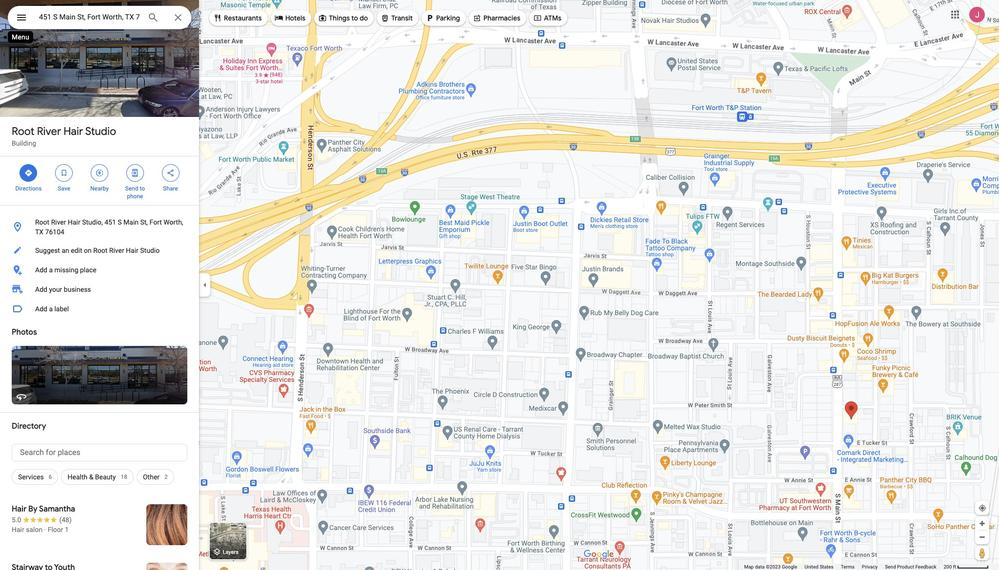 Task type: describe. For each thing, give the bounding box(es) containing it.
river for studio,
[[51, 219, 66, 226]]

 button
[[8, 6, 35, 31]]

 things to do
[[318, 13, 368, 23]]


[[275, 13, 283, 23]]

united
[[805, 565, 819, 570]]

terms button
[[841, 565, 855, 571]]

add a label button
[[0, 300, 199, 319]]

add your business
[[35, 286, 91, 294]]

edit
[[71, 247, 82, 255]]

send for send product feedback
[[885, 565, 896, 570]]

things
[[329, 14, 350, 22]]


[[166, 168, 175, 179]]


[[131, 168, 139, 179]]

other
[[143, 474, 160, 482]]

send product feedback
[[885, 565, 937, 570]]

states
[[820, 565, 834, 570]]


[[318, 13, 327, 23]]

health
[[68, 474, 87, 482]]

studio inside suggest an edit on root river hair studio button
[[140, 247, 160, 255]]

pharmacies
[[484, 14, 521, 22]]

transit
[[392, 14, 413, 22]]

send for send to phone
[[125, 185, 138, 192]]

show your location image
[[978, 505, 987, 513]]


[[16, 11, 27, 24]]

river inside suggest an edit on root river hair studio button
[[109, 247, 124, 255]]

to inside  things to do
[[352, 14, 358, 22]]

restaurants
[[224, 14, 262, 22]]

fort
[[150, 219, 162, 226]]

river for studio
[[37, 125, 61, 139]]

parking
[[436, 14, 460, 22]]

directions
[[15, 185, 42, 192]]

a for label
[[49, 305, 53, 313]]

map data ©2023 google
[[744, 565, 798, 570]]

add a label
[[35, 305, 69, 313]]

missing
[[54, 266, 78, 274]]

200 ft button
[[944, 565, 989, 570]]

root river hair studio building
[[12, 125, 116, 147]]

root river hair studio, 451 s main st, fort worth, tx 76104
[[35, 219, 183, 236]]

 pharmacies
[[473, 13, 521, 23]]

&
[[89, 474, 93, 482]]

label
[[54, 305, 69, 313]]

©2023
[[766, 565, 781, 570]]

add a missing place button
[[0, 261, 199, 280]]

add your business link
[[0, 280, 199, 300]]

451 S Main St, Fort Worth, TX 76104 field
[[8, 6, 191, 29]]

5.0 stars 48 reviews image
[[12, 516, 72, 526]]

a for missing
[[49, 266, 53, 274]]


[[473, 13, 482, 23]]

ft
[[953, 565, 957, 570]]

2
[[164, 474, 168, 481]]

an
[[62, 247, 69, 255]]

salon
[[26, 527, 43, 534]]

health & beauty 18
[[68, 474, 127, 482]]

hair inside suggest an edit on root river hair studio button
[[126, 247, 139, 255]]

none text field inside root river hair studio main content
[[12, 445, 187, 462]]

zoom out image
[[979, 534, 986, 542]]

terms
[[841, 565, 855, 570]]

privacy button
[[862, 565, 878, 571]]

send product feedback button
[[885, 565, 937, 571]]

1
[[65, 527, 69, 534]]

photos
[[12, 328, 37, 338]]

root river hair studio, 451 s main st, fort worth, tx 76104 button
[[0, 214, 199, 241]]

on
[[84, 247, 92, 255]]

 parking
[[426, 13, 460, 23]]


[[213, 13, 222, 23]]

 transit
[[381, 13, 413, 23]]

services
[[18, 474, 44, 482]]

zoom in image
[[979, 521, 986, 528]]


[[95, 168, 104, 179]]

add for add a missing place
[[35, 266, 47, 274]]

 atms
[[533, 13, 562, 23]]


[[426, 13, 434, 23]]

collapse side panel image
[[200, 280, 210, 291]]

map
[[744, 565, 754, 570]]



Task type: vqa. For each thing, say whether or not it's contained in the screenshot.
ROOT RIVER HAIR STUDIO, 451 S MAIN ST, FORT WORTH, TX 76104
yes



Task type: locate. For each thing, give the bounding box(es) containing it.
studio,
[[82, 219, 103, 226]]

services 6
[[18, 474, 52, 482]]

1 vertical spatial root
[[35, 219, 49, 226]]

18
[[121, 474, 127, 481]]

by
[[28, 505, 37, 515]]

76104
[[45, 228, 64, 236]]

main
[[123, 219, 139, 226]]

200 ft
[[944, 565, 957, 570]]

root up building
[[12, 125, 34, 139]]

studio up 
[[85, 125, 116, 139]]

footer inside google maps element
[[744, 565, 944, 571]]

1 horizontal spatial studio
[[140, 247, 160, 255]]

add for add a label
[[35, 305, 47, 313]]

1 vertical spatial river
[[51, 219, 66, 226]]

to up phone
[[140, 185, 145, 192]]

root for studio,
[[35, 219, 49, 226]]

add inside add a missing place 'button'
[[35, 266, 47, 274]]

studio
[[85, 125, 116, 139], [140, 247, 160, 255]]

·
[[44, 527, 46, 534]]

studio inside root river hair studio building
[[85, 125, 116, 139]]

add
[[35, 266, 47, 274], [35, 286, 47, 294], [35, 305, 47, 313]]

st,
[[140, 219, 148, 226]]

 restaurants
[[213, 13, 262, 23]]

 hotels
[[275, 13, 306, 23]]

suggest an edit on root river hair studio
[[35, 247, 160, 255]]

feedback
[[916, 565, 937, 570]]

None text field
[[12, 445, 187, 462]]

1 horizontal spatial send
[[885, 565, 896, 570]]

0 horizontal spatial root
[[12, 125, 34, 139]]


[[381, 13, 390, 23]]

root inside root river hair studio, 451 s main st, fort worth, tx 76104
[[35, 219, 49, 226]]

nearby
[[90, 185, 109, 192]]

suggest an edit on root river hair studio button
[[0, 241, 199, 261]]

200
[[944, 565, 952, 570]]

1 vertical spatial studio
[[140, 247, 160, 255]]

add left label at bottom
[[35, 305, 47, 313]]

river up 
[[37, 125, 61, 139]]

1 horizontal spatial root
[[35, 219, 49, 226]]

studio down st,
[[140, 247, 160, 255]]

send
[[125, 185, 138, 192], [885, 565, 896, 570]]

2 vertical spatial root
[[93, 247, 108, 255]]

samantha
[[39, 505, 75, 515]]

building
[[12, 140, 36, 147]]

suggest
[[35, 247, 60, 255]]

hair inside root river hair studio building
[[64, 125, 83, 139]]

to left do
[[352, 14, 358, 22]]

a
[[49, 266, 53, 274], [49, 305, 53, 313]]

do
[[360, 14, 368, 22]]

add inside add your business link
[[35, 286, 47, 294]]

save
[[58, 185, 70, 192]]

data
[[755, 565, 765, 570]]

1 vertical spatial to
[[140, 185, 145, 192]]

hair down 5.0
[[12, 527, 24, 534]]

hair inside root river hair studio, 451 s main st, fort worth, tx 76104
[[68, 219, 80, 226]]

a inside 'button'
[[49, 266, 53, 274]]

2 horizontal spatial root
[[93, 247, 108, 255]]

0 horizontal spatial send
[[125, 185, 138, 192]]

send left product
[[885, 565, 896, 570]]

other 2
[[143, 474, 168, 482]]

hair by samantha
[[12, 505, 75, 515]]

(48)
[[59, 517, 72, 525]]

hotels
[[285, 14, 306, 22]]

send inside send to phone
[[125, 185, 138, 192]]

root right on
[[93, 247, 108, 255]]

a left missing
[[49, 266, 53, 274]]

a inside button
[[49, 305, 53, 313]]

0 vertical spatial root
[[12, 125, 34, 139]]

0 vertical spatial to
[[352, 14, 358, 22]]

privacy
[[862, 565, 878, 570]]

place
[[80, 266, 96, 274]]

footer
[[744, 565, 944, 571]]

atms
[[544, 14, 562, 22]]


[[24, 168, 33, 179]]

product
[[897, 565, 915, 570]]

 search field
[[8, 6, 191, 31]]

send inside button
[[885, 565, 896, 570]]

add left your
[[35, 286, 47, 294]]

5.0
[[12, 517, 21, 525]]

united states button
[[805, 565, 834, 571]]

451
[[105, 219, 116, 226]]

river inside root river hair studio, 451 s main st, fort worth, tx 76104
[[51, 219, 66, 226]]

1 add from the top
[[35, 266, 47, 274]]

river
[[37, 125, 61, 139], [51, 219, 66, 226], [109, 247, 124, 255]]

hair down main
[[126, 247, 139, 255]]

root inside root river hair studio building
[[12, 125, 34, 139]]


[[533, 13, 542, 23]]

business
[[64, 286, 91, 294]]

0 vertical spatial studio
[[85, 125, 116, 139]]

river inside root river hair studio building
[[37, 125, 61, 139]]

add a missing place
[[35, 266, 96, 274]]

0 vertical spatial add
[[35, 266, 47, 274]]

add for add your business
[[35, 286, 47, 294]]

0 vertical spatial river
[[37, 125, 61, 139]]

0 horizontal spatial to
[[140, 185, 145, 192]]

2 add from the top
[[35, 286, 47, 294]]

river up 76104
[[51, 219, 66, 226]]

worth,
[[164, 219, 183, 226]]

google account: james peterson  
(james.peterson1902@gmail.com) image
[[970, 7, 985, 22]]

None field
[[39, 11, 140, 23]]

3 add from the top
[[35, 305, 47, 313]]

google maps element
[[0, 0, 999, 571]]

0 vertical spatial a
[[49, 266, 53, 274]]

share
[[163, 185, 178, 192]]

1 vertical spatial add
[[35, 286, 47, 294]]

footer containing map data ©2023 google
[[744, 565, 944, 571]]

tx
[[35, 228, 44, 236]]

add inside add a label button
[[35, 305, 47, 313]]

hair up 
[[64, 125, 83, 139]]

floor
[[48, 527, 63, 534]]

add down suggest
[[35, 266, 47, 274]]

root up tx
[[35, 219, 49, 226]]

root
[[12, 125, 34, 139], [35, 219, 49, 226], [93, 247, 108, 255]]

1 vertical spatial send
[[885, 565, 896, 570]]

s
[[118, 219, 122, 226]]

united states
[[805, 565, 834, 570]]

phone
[[127, 193, 143, 200]]

root river hair studio main content
[[0, 0, 199, 571]]

6
[[49, 474, 52, 481]]

2 vertical spatial river
[[109, 247, 124, 255]]

layers
[[223, 550, 239, 557]]

a left label at bottom
[[49, 305, 53, 313]]

actions for root river hair studio region
[[0, 157, 199, 205]]

0 horizontal spatial studio
[[85, 125, 116, 139]]

your
[[49, 286, 62, 294]]

river down root river hair studio, 451 s main st, fort worth, tx 76104
[[109, 247, 124, 255]]

send up phone
[[125, 185, 138, 192]]

send to phone
[[125, 185, 145, 200]]

directory
[[12, 422, 46, 432]]

beauty
[[95, 474, 116, 482]]

0 vertical spatial send
[[125, 185, 138, 192]]

to
[[352, 14, 358, 22], [140, 185, 145, 192]]

hair salon · floor 1
[[12, 527, 69, 534]]

1 vertical spatial a
[[49, 305, 53, 313]]

to inside send to phone
[[140, 185, 145, 192]]

1 a from the top
[[49, 266, 53, 274]]

hair left studio, on the left
[[68, 219, 80, 226]]

root for studio
[[12, 125, 34, 139]]

none field inside 451 s main st, fort worth, tx 76104 field
[[39, 11, 140, 23]]

show street view coverage image
[[976, 547, 990, 561]]

google
[[782, 565, 798, 570]]

hair up 5.0
[[12, 505, 27, 515]]

1 horizontal spatial to
[[352, 14, 358, 22]]

2 vertical spatial add
[[35, 305, 47, 313]]

2 a from the top
[[49, 305, 53, 313]]



